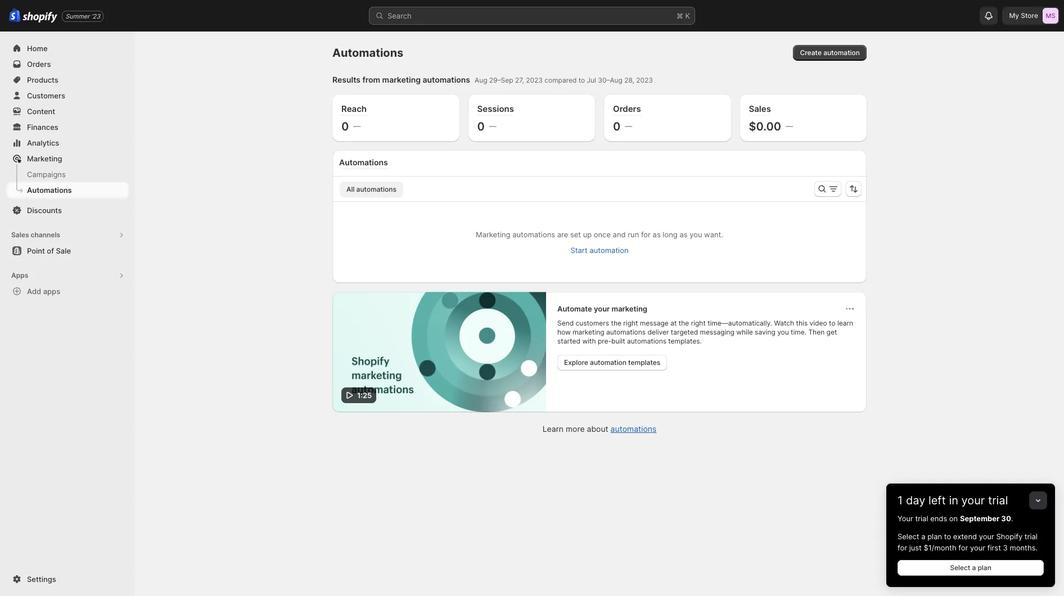 Task type: describe. For each thing, give the bounding box(es) containing it.
first
[[988, 543, 1001, 552]]

you inside send customers the right message at the right time—automatically. watch this video to learn how marketing automations deliver targeted messaging while saving you time. then get started with pre-built automations templates.
[[778, 328, 789, 336]]

29–sep
[[489, 76, 513, 84]]

0 horizontal spatial shopify image
[[9, 9, 21, 23]]

sales channels button
[[7, 227, 128, 243]]

a for select a plan to extend your shopify trial for just $1/month for your first 3 months.
[[922, 532, 926, 541]]

results
[[332, 75, 361, 84]]

home
[[27, 44, 48, 53]]

select a plan to extend your shopify trial for just $1/month for your first 3 months.
[[898, 532, 1038, 552]]

automations down deliver
[[627, 337, 667, 345]]

trial inside the select a plan to extend your shopify trial for just $1/month for your first 3 months.
[[1025, 532, 1038, 541]]

start automation link
[[564, 242, 635, 258]]

$0.00
[[749, 120, 781, 133]]

templates
[[628, 358, 661, 367]]

automation for start
[[590, 246, 629, 255]]

automations link
[[7, 182, 128, 198]]

get
[[827, 328, 837, 336]]

2 right from the left
[[691, 319, 706, 327]]

30
[[1002, 514, 1011, 523]]

apps button
[[7, 268, 128, 284]]

at
[[671, 319, 677, 327]]

then
[[809, 328, 825, 336]]

marketing inside send customers the right message at the right time—automatically. watch this video to learn how marketing automations deliver targeted messaging while saving you time. then get started with pre-built automations templates.
[[573, 328, 605, 336]]

from
[[363, 75, 380, 84]]

1 2023 from the left
[[526, 76, 543, 84]]

automations left "aug"
[[423, 75, 470, 84]]

and
[[613, 230, 626, 239]]

analytics
[[27, 138, 59, 147]]

2 the from the left
[[679, 319, 689, 327]]

1 day left in your trial
[[898, 494, 1008, 507]]

start automation
[[571, 246, 629, 255]]

my store image
[[1043, 8, 1059, 24]]

marketing for your
[[612, 304, 647, 313]]

apps
[[11, 271, 28, 280]]

customers
[[27, 91, 65, 100]]

sessions 0 —
[[477, 104, 514, 133]]

point of sale link
[[7, 243, 128, 259]]

to inside results from marketing automations aug 29–sep 27, 2023 compared to jul 30–aug 28, 2023
[[579, 76, 585, 84]]

sale
[[56, 246, 71, 255]]

1:25 button
[[332, 292, 546, 412]]

⌘ k
[[677, 11, 690, 20]]

video
[[810, 319, 827, 327]]

point of sale button
[[0, 243, 135, 259]]

— for sessions 0 —
[[489, 122, 497, 131]]

automations up built
[[606, 328, 646, 336]]

of
[[47, 246, 54, 255]]

k
[[685, 11, 690, 20]]

0 horizontal spatial you
[[690, 230, 702, 239]]

select for select a plan
[[950, 564, 971, 572]]

select a plan link
[[898, 560, 1044, 576]]

search
[[388, 11, 412, 20]]

results from marketing automations aug 29–sep 27, 2023 compared to jul 30–aug 28, 2023
[[332, 75, 653, 84]]

automation for explore
[[590, 358, 627, 367]]

automation for create
[[824, 48, 860, 57]]

⌘
[[677, 11, 683, 20]]

started
[[557, 337, 581, 345]]

2 as from the left
[[680, 230, 688, 239]]

$1/month
[[924, 543, 957, 552]]

my
[[1009, 11, 1019, 20]]

targeted
[[671, 328, 698, 336]]

create
[[800, 48, 822, 57]]

1 day left in your trial element
[[887, 513, 1055, 587]]

automations left are
[[513, 230, 555, 239]]

campaigns
[[27, 170, 66, 179]]

plan for select a plan
[[978, 564, 992, 572]]

2 horizontal spatial for
[[959, 543, 968, 552]]

1 the from the left
[[611, 319, 622, 327]]

marketing link
[[7, 151, 128, 167]]

your up customers
[[594, 304, 610, 313]]

time—automatically.
[[708, 319, 772, 327]]

2 vertical spatial automations
[[27, 186, 72, 195]]

this
[[796, 319, 808, 327]]

your up 'first'
[[979, 532, 995, 541]]

summer '23
[[65, 12, 100, 20]]

27,
[[515, 76, 524, 84]]

automations right about
[[611, 424, 657, 434]]

select for select a plan to extend your shopify trial for just $1/month for your first 3 months.
[[898, 532, 920, 541]]

1 horizontal spatial shopify image
[[23, 12, 58, 23]]

pre-
[[598, 337, 612, 345]]

shopify
[[997, 532, 1023, 541]]

in
[[949, 494, 959, 507]]

1 day left in your trial button
[[887, 484, 1055, 507]]

all automations button
[[340, 182, 403, 197]]

summer
[[65, 12, 90, 20]]

finances link
[[7, 119, 128, 135]]

campaigns link
[[7, 167, 128, 182]]

marketing for from
[[382, 75, 421, 84]]

products link
[[7, 72, 128, 88]]

learn more about automations
[[543, 424, 657, 434]]

28,
[[625, 76, 635, 84]]

all automations
[[347, 185, 397, 194]]

point of sale
[[27, 246, 71, 255]]

message
[[640, 319, 669, 327]]

settings
[[27, 575, 56, 584]]

explore automation templates
[[564, 358, 661, 367]]

september
[[960, 514, 1000, 523]]

compared
[[545, 76, 577, 84]]

to inside send customers the right message at the right time—automatically. watch this video to learn how marketing automations deliver targeted messaging while saving you time. then get started with pre-built automations templates.
[[829, 319, 836, 327]]

a for select a plan
[[972, 564, 976, 572]]

for for as
[[641, 230, 651, 239]]



Task type: locate. For each thing, give the bounding box(es) containing it.
1 vertical spatial you
[[778, 328, 789, 336]]

1 vertical spatial orders
[[613, 104, 641, 114]]

shopify image
[[9, 9, 21, 23], [23, 12, 58, 23]]

1 horizontal spatial trial
[[988, 494, 1008, 507]]

0 horizontal spatial marketing
[[382, 75, 421, 84]]

automations right all
[[356, 185, 397, 194]]

3 — from the left
[[625, 122, 633, 131]]

automations down campaigns
[[27, 186, 72, 195]]

0 horizontal spatial to
[[579, 76, 585, 84]]

30–aug
[[598, 76, 623, 84]]

as
[[653, 230, 661, 239], [680, 230, 688, 239]]

0 vertical spatial automations
[[332, 46, 404, 60]]

0 for orders 0 —
[[613, 120, 621, 133]]

are
[[557, 230, 568, 239]]

2023 right 28,
[[636, 76, 653, 84]]

messaging
[[700, 328, 735, 336]]

your trial ends on september 30 .
[[898, 514, 1013, 523]]

add
[[27, 287, 41, 296]]

automations up all automations
[[339, 158, 388, 167]]

2 vertical spatial trial
[[1025, 532, 1038, 541]]

1 horizontal spatial as
[[680, 230, 688, 239]]

2 horizontal spatial marketing
[[612, 304, 647, 313]]

0 horizontal spatial right
[[624, 319, 638, 327]]

the
[[611, 319, 622, 327], [679, 319, 689, 327]]

to up get
[[829, 319, 836, 327]]

0 horizontal spatial select
[[898, 532, 920, 541]]

0 horizontal spatial marketing
[[27, 154, 62, 163]]

point
[[27, 246, 45, 255]]

marketing up message
[[612, 304, 647, 313]]

settings link
[[7, 572, 128, 587]]

select down the select a plan to extend your shopify trial for just $1/month for your first 3 months.
[[950, 564, 971, 572]]

— right the $0.00
[[786, 122, 793, 131]]

select a plan
[[950, 564, 992, 572]]

— inside 'orders 0 —'
[[625, 122, 633, 131]]

your up september
[[962, 494, 985, 507]]

you
[[690, 230, 702, 239], [778, 328, 789, 336]]

1 right from the left
[[624, 319, 638, 327]]

— down reach
[[353, 122, 361, 131]]

your
[[594, 304, 610, 313], [962, 494, 985, 507], [979, 532, 995, 541], [970, 543, 986, 552]]

orders down 28,
[[613, 104, 641, 114]]

plan up $1/month
[[928, 532, 942, 541]]

sessions
[[477, 104, 514, 114]]

2 vertical spatial marketing
[[573, 328, 605, 336]]

trial inside dropdown button
[[988, 494, 1008, 507]]

orders for orders
[[27, 60, 51, 69]]

to left jul
[[579, 76, 585, 84]]

marketing for marketing
[[27, 154, 62, 163]]

explore
[[564, 358, 588, 367]]

while
[[737, 328, 753, 336]]

home link
[[7, 41, 128, 56]]

sales channels
[[11, 231, 60, 239]]

plan for select a plan to extend your shopify trial for just $1/month for your first 3 months.
[[928, 532, 942, 541]]

sales inside button
[[11, 231, 29, 239]]

0 for sessions 0 —
[[477, 120, 485, 133]]

— down sessions
[[489, 122, 497, 131]]

orders down home
[[27, 60, 51, 69]]

0 vertical spatial you
[[690, 230, 702, 239]]

1 vertical spatial trial
[[916, 514, 929, 523]]

0 down 30–aug
[[613, 120, 621, 133]]

1 vertical spatial sales
[[11, 231, 29, 239]]

0 for reach 0 —
[[341, 120, 349, 133]]

0 vertical spatial automation
[[824, 48, 860, 57]]

1 vertical spatial to
[[829, 319, 836, 327]]

2023
[[526, 76, 543, 84], [636, 76, 653, 84]]

reach 0 —
[[341, 104, 367, 133]]

0 horizontal spatial 2023
[[526, 76, 543, 84]]

0 vertical spatial plan
[[928, 532, 942, 541]]

1 — from the left
[[353, 122, 361, 131]]

to up $1/month
[[944, 532, 951, 541]]

marketing for marketing automations are set up once and run for as long as you want.
[[476, 230, 511, 239]]

3
[[1003, 543, 1008, 552]]

add apps
[[27, 287, 60, 296]]

as right long
[[680, 230, 688, 239]]

reach
[[341, 104, 367, 114]]

orders
[[27, 60, 51, 69], [613, 104, 641, 114]]

0 vertical spatial select
[[898, 532, 920, 541]]

orders inside orders link
[[27, 60, 51, 69]]

customers
[[576, 319, 609, 327]]

0 horizontal spatial sales
[[11, 231, 29, 239]]

— inside sales $0.00 —
[[786, 122, 793, 131]]

as left long
[[653, 230, 661, 239]]

left
[[929, 494, 946, 507]]

aug
[[475, 76, 487, 84]]

send
[[557, 319, 574, 327]]

sales for channels
[[11, 231, 29, 239]]

your left 'first'
[[970, 543, 986, 552]]

0 horizontal spatial 0
[[341, 120, 349, 133]]

1 0 from the left
[[341, 120, 349, 133]]

marketing up with
[[573, 328, 605, 336]]

select inside the select a plan to extend your shopify trial for just $1/month for your first 3 months.
[[898, 532, 920, 541]]

channels
[[31, 231, 60, 239]]

— for orders 0 —
[[625, 122, 633, 131]]

extend
[[953, 532, 977, 541]]

all
[[347, 185, 355, 194]]

for
[[641, 230, 651, 239], [898, 543, 907, 552], [959, 543, 968, 552]]

0 horizontal spatial orders
[[27, 60, 51, 69]]

automations inside all automations button
[[356, 185, 397, 194]]

automation right the 'create'
[[824, 48, 860, 57]]

marketing automations are set up once and run for as long as you want.
[[476, 230, 723, 239]]

2023 right 27,
[[526, 76, 543, 84]]

1 horizontal spatial marketing
[[476, 230, 511, 239]]

1 vertical spatial automations
[[339, 158, 388, 167]]

1 horizontal spatial for
[[898, 543, 907, 552]]

0 vertical spatial to
[[579, 76, 585, 84]]

learn
[[543, 424, 564, 434]]

discounts
[[27, 206, 62, 215]]

automation inside "link"
[[590, 358, 627, 367]]

sales up the $0.00
[[749, 104, 771, 114]]

'23
[[91, 12, 100, 20]]

0 horizontal spatial trial
[[916, 514, 929, 523]]

0 inside sessions 0 —
[[477, 120, 485, 133]]

right up targeted
[[691, 319, 706, 327]]

automation down the 'once'
[[590, 246, 629, 255]]

trial right your
[[916, 514, 929, 523]]

for right run
[[641, 230, 651, 239]]

1 horizontal spatial sales
[[749, 104, 771, 114]]

1 horizontal spatial select
[[950, 564, 971, 572]]

with
[[582, 337, 596, 345]]

2 horizontal spatial trial
[[1025, 532, 1038, 541]]

2 0 from the left
[[477, 120, 485, 133]]

deliver
[[648, 328, 669, 336]]

0 vertical spatial orders
[[27, 60, 51, 69]]

for down extend
[[959, 543, 968, 552]]

1 vertical spatial plan
[[978, 564, 992, 572]]

0 horizontal spatial plan
[[928, 532, 942, 541]]

0 vertical spatial trial
[[988, 494, 1008, 507]]

0 down reach
[[341, 120, 349, 133]]

a inside the select a plan to extend your shopify trial for just $1/month for your first 3 months.
[[922, 532, 926, 541]]

2 vertical spatial automation
[[590, 358, 627, 367]]

— for reach 0 —
[[353, 122, 361, 131]]

0
[[341, 120, 349, 133], [477, 120, 485, 133], [613, 120, 621, 133]]

0 vertical spatial a
[[922, 532, 926, 541]]

just
[[909, 543, 922, 552]]

1 vertical spatial a
[[972, 564, 976, 572]]

0 vertical spatial marketing
[[27, 154, 62, 163]]

2 2023 from the left
[[636, 76, 653, 84]]

1 horizontal spatial marketing
[[573, 328, 605, 336]]

1 horizontal spatial orders
[[613, 104, 641, 114]]

want.
[[704, 230, 723, 239]]

1 horizontal spatial plan
[[978, 564, 992, 572]]

1 horizontal spatial 2023
[[636, 76, 653, 84]]

sales for $0.00
[[749, 104, 771, 114]]

the up built
[[611, 319, 622, 327]]

plan inside the select a plan to extend your shopify trial for just $1/month for your first 3 months.
[[928, 532, 942, 541]]

0 vertical spatial marketing
[[382, 75, 421, 84]]

1 as from the left
[[653, 230, 661, 239]]

2 vertical spatial to
[[944, 532, 951, 541]]

your inside dropdown button
[[962, 494, 985, 507]]

the up targeted
[[679, 319, 689, 327]]

orders for orders 0 —
[[613, 104, 641, 114]]

time.
[[791, 328, 807, 336]]

1 horizontal spatial 0
[[477, 120, 485, 133]]

day
[[906, 494, 926, 507]]

summer '23 link
[[62, 10, 104, 22]]

built
[[612, 337, 625, 345]]

2 — from the left
[[489, 122, 497, 131]]

explore automation templates link
[[557, 355, 667, 371]]

3 0 from the left
[[613, 120, 621, 133]]

0 horizontal spatial as
[[653, 230, 661, 239]]

months.
[[1010, 543, 1038, 552]]

0 horizontal spatial for
[[641, 230, 651, 239]]

saving
[[755, 328, 776, 336]]

trial up "months."
[[1025, 532, 1038, 541]]

ends
[[931, 514, 947, 523]]

2 horizontal spatial 0
[[613, 120, 621, 133]]

select up just at the bottom right
[[898, 532, 920, 541]]

1 vertical spatial automation
[[590, 246, 629, 255]]

automations link
[[611, 424, 657, 434]]

a
[[922, 532, 926, 541], [972, 564, 976, 572]]

— inside reach 0 —
[[353, 122, 361, 131]]

sales up point
[[11, 231, 29, 239]]

.
[[1011, 514, 1013, 523]]

orders link
[[7, 56, 128, 72]]

1 vertical spatial marketing
[[612, 304, 647, 313]]

trial
[[988, 494, 1008, 507], [916, 514, 929, 523], [1025, 532, 1038, 541]]

sales inside sales $0.00 —
[[749, 104, 771, 114]]

0 horizontal spatial the
[[611, 319, 622, 327]]

automations
[[423, 75, 470, 84], [356, 185, 397, 194], [513, 230, 555, 239], [606, 328, 646, 336], [627, 337, 667, 345], [611, 424, 657, 434]]

my store
[[1009, 11, 1038, 20]]

— inside sessions 0 —
[[489, 122, 497, 131]]

trial up 30
[[988, 494, 1008, 507]]

4 — from the left
[[786, 122, 793, 131]]

0 vertical spatial sales
[[749, 104, 771, 114]]

0 inside 'orders 0 —'
[[613, 120, 621, 133]]

for for just
[[898, 543, 907, 552]]

finances
[[27, 123, 58, 132]]

right
[[624, 319, 638, 327], [691, 319, 706, 327]]

marketing right 'from'
[[382, 75, 421, 84]]

right up built
[[624, 319, 638, 327]]

0 inside reach 0 —
[[341, 120, 349, 133]]

automations up 'from'
[[332, 46, 404, 60]]

automation down pre-
[[590, 358, 627, 367]]

plan
[[928, 532, 942, 541], [978, 564, 992, 572]]

customers link
[[7, 88, 128, 104]]

for left just at the bottom right
[[898, 543, 907, 552]]

0 down sessions
[[477, 120, 485, 133]]

1
[[898, 494, 903, 507]]

to inside the select a plan to extend your shopify trial for just $1/month for your first 3 months.
[[944, 532, 951, 541]]

1 vertical spatial select
[[950, 564, 971, 572]]

1 vertical spatial marketing
[[476, 230, 511, 239]]

1 horizontal spatial the
[[679, 319, 689, 327]]

you down watch
[[778, 328, 789, 336]]

send customers the right message at the right time—automatically. watch this video to learn how marketing automations deliver targeted messaging while saving you time. then get started with pre-built automations templates.
[[557, 319, 853, 345]]

run
[[628, 230, 639, 239]]

products
[[27, 75, 58, 84]]

1:25
[[357, 391, 372, 400]]

0 horizontal spatial a
[[922, 532, 926, 541]]

a down the select a plan to extend your shopify trial for just $1/month for your first 3 months.
[[972, 564, 976, 572]]

learn
[[838, 319, 853, 327]]

2 horizontal spatial to
[[944, 532, 951, 541]]

— for sales $0.00 —
[[786, 122, 793, 131]]

you left want.
[[690, 230, 702, 239]]

a up just at the bottom right
[[922, 532, 926, 541]]

—
[[353, 122, 361, 131], [489, 122, 497, 131], [625, 122, 633, 131], [786, 122, 793, 131]]

1 horizontal spatial you
[[778, 328, 789, 336]]

select
[[898, 532, 920, 541], [950, 564, 971, 572]]

plan down 'first'
[[978, 564, 992, 572]]

1 horizontal spatial a
[[972, 564, 976, 572]]

1 horizontal spatial right
[[691, 319, 706, 327]]

— down 28,
[[625, 122, 633, 131]]

automate
[[557, 304, 592, 313]]

sales $0.00 —
[[749, 104, 793, 133]]

templates.
[[668, 337, 702, 345]]

analytics link
[[7, 135, 128, 151]]

more
[[566, 424, 585, 434]]

1 horizontal spatial to
[[829, 319, 836, 327]]



Task type: vqa. For each thing, say whether or not it's contained in the screenshot.


